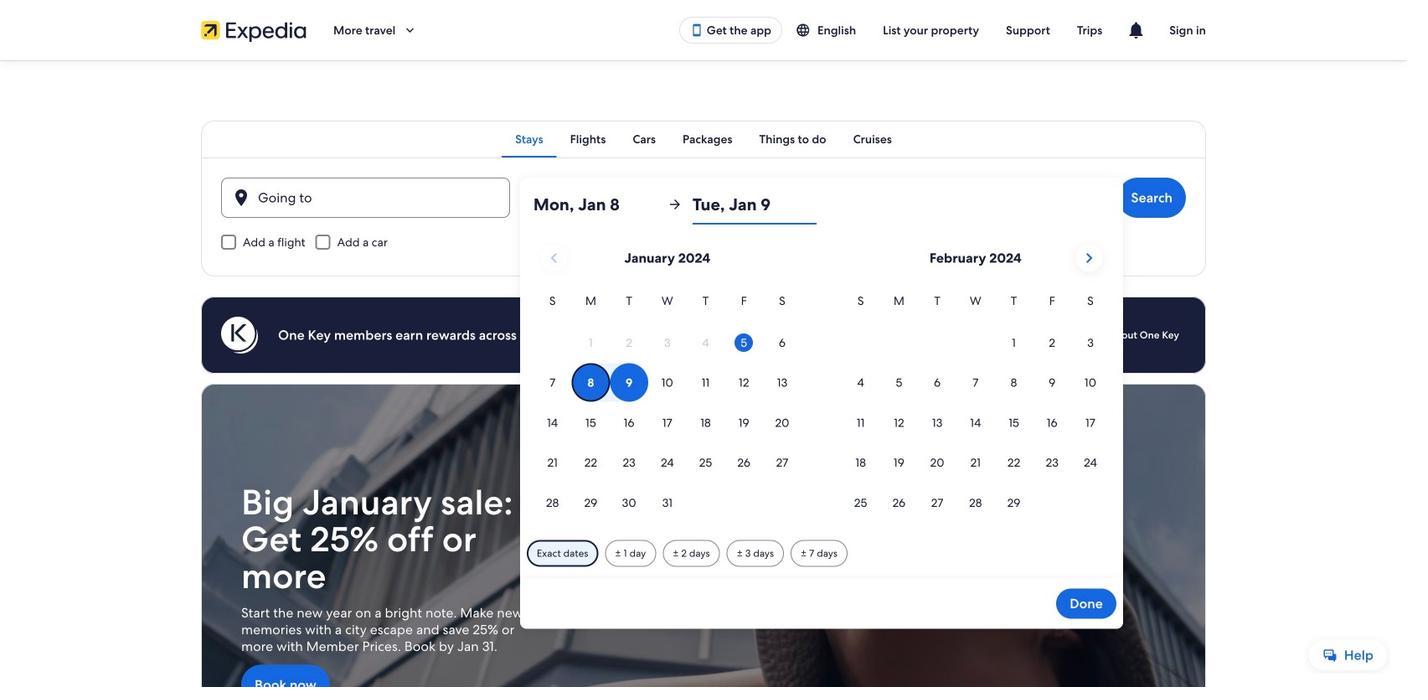 Task type: describe. For each thing, give the bounding box(es) containing it.
next month image
[[1080, 248, 1100, 268]]

small image
[[796, 23, 818, 38]]

directional image
[[668, 197, 683, 212]]

february 2024 element
[[842, 292, 1110, 523]]

today element
[[735, 333, 754, 352]]

travel sale activities deals image
[[201, 384, 1207, 687]]

previous month image
[[544, 248, 564, 268]]



Task type: vqa. For each thing, say whether or not it's contained in the screenshot.
main content
yes



Task type: locate. For each thing, give the bounding box(es) containing it.
more travel image
[[402, 23, 418, 38]]

january 2024 element
[[534, 292, 802, 523]]

download the app button image
[[690, 23, 704, 37]]

main content
[[0, 60, 1408, 687]]

application
[[534, 238, 1110, 523]]

tab list
[[201, 121, 1207, 158]]

communication center icon image
[[1126, 20, 1147, 40]]

expedia logo image
[[201, 18, 307, 42]]



